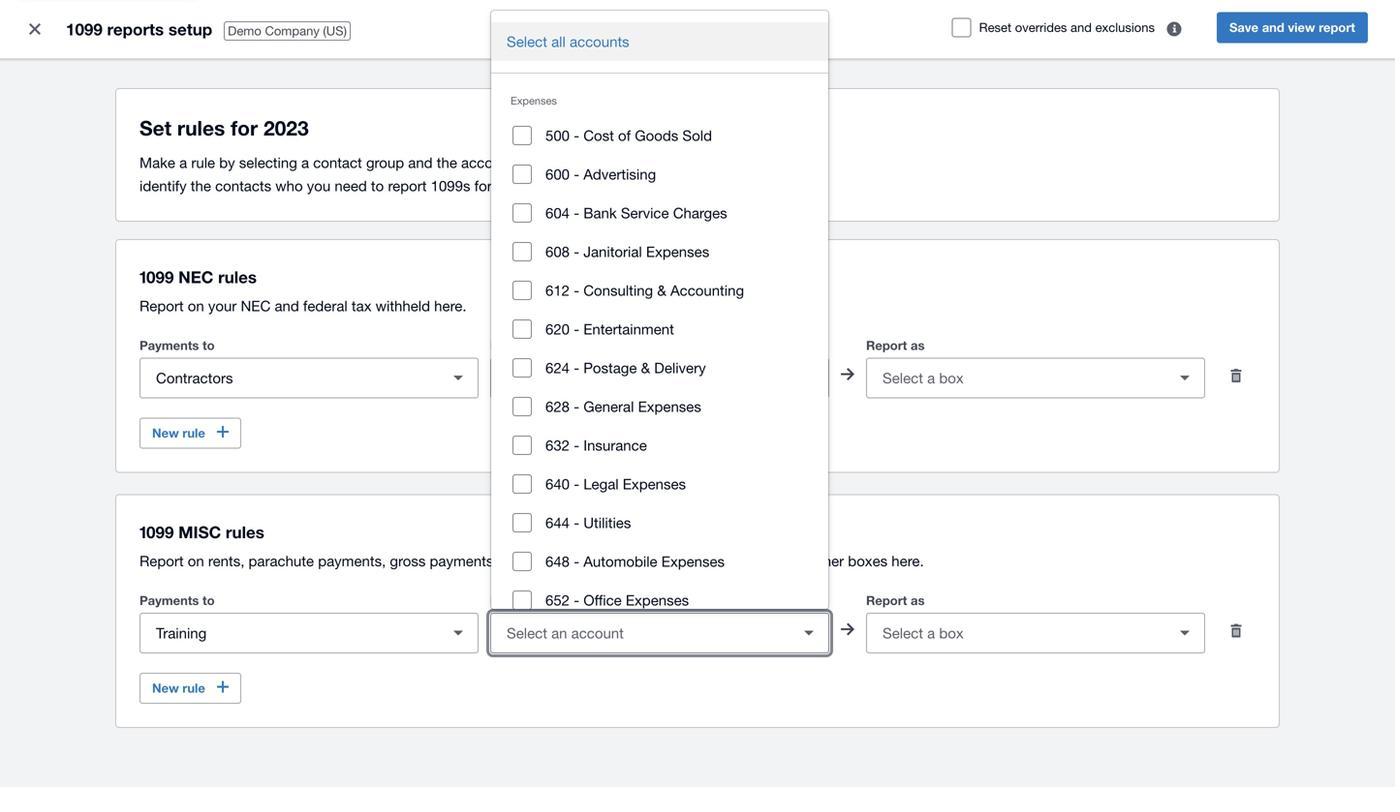 Task type: locate. For each thing, give the bounding box(es) containing it.
2 vertical spatial allocated
[[553, 593, 608, 608]]

allocated down attorney,
[[553, 593, 608, 608]]

other
[[810, 553, 844, 570]]

and inside save and view report button
[[1262, 20, 1284, 35]]

here. right the withheld
[[434, 297, 467, 314]]

2023
[[263, 116, 309, 140]]

expenses down 632 - insurance button
[[623, 476, 686, 493]]

new
[[152, 426, 179, 441], [152, 681, 179, 696]]

- right 600
[[574, 166, 579, 183]]

0 vertical spatial federal
[[303, 297, 348, 314]]

and right the overrides
[[1071, 20, 1092, 35]]

1 report as field from the top
[[867, 360, 1165, 397]]

620 - entertainment button
[[491, 310, 828, 349]]

1 horizontal spatial you
[[518, 154, 541, 171]]

for.
[[474, 177, 495, 194]]

- right 652
[[574, 592, 579, 609]]

the up up
[[609, 154, 629, 171]]

0 vertical spatial new rule button
[[140, 418, 241, 449]]

make
[[140, 154, 175, 171]]

0 vertical spatial reports
[[107, 19, 164, 39]]

1 horizontal spatial here.
[[892, 553, 924, 570]]

0 vertical spatial payments to
[[140, 338, 215, 353]]

new for nec
[[152, 426, 179, 441]]

overrides
[[1015, 20, 1067, 35]]

payments down "620"
[[490, 338, 550, 353]]

payments down 1099 nec rules
[[140, 338, 199, 353]]

and left other
[[782, 553, 806, 570]]

company
[[265, 23, 320, 38]]

0 vertical spatial allocated
[[545, 154, 605, 171]]

2 payments to field from the top
[[140, 615, 439, 652]]

federal up 652 - office expenses on the left of page
[[595, 553, 639, 570]]

1099 misc rules
[[140, 523, 264, 542]]

1 as from the top
[[911, 338, 925, 353]]

expenses inside 'button'
[[661, 553, 725, 570]]

expenses up 500
[[511, 94, 557, 107]]

tax right the income on the left of page
[[695, 553, 715, 570]]

- right 500
[[574, 127, 579, 144]]

0 vertical spatial report as field
[[867, 360, 1165, 397]]

rules up rents,
[[226, 523, 264, 542]]

you right who
[[307, 177, 331, 194]]

1 horizontal spatial a
[[301, 154, 309, 171]]

select all accounts
[[507, 33, 629, 50]]

payments allocated to field up the 628 - general expenses
[[491, 360, 790, 397]]

save
[[1229, 20, 1259, 35]]

payments allocated to down "620"
[[490, 338, 624, 353]]

and right your
[[275, 297, 299, 314]]

0 vertical spatial payments allocated to field
[[491, 360, 790, 397]]

-
[[574, 127, 579, 144], [574, 166, 579, 183], [574, 204, 579, 221], [574, 243, 579, 260], [574, 282, 579, 299], [574, 321, 579, 338], [574, 359, 579, 376], [574, 398, 579, 415], [574, 437, 579, 454], [574, 476, 579, 493], [574, 514, 579, 531], [574, 553, 579, 570], [574, 592, 579, 609]]

- for insurance
[[574, 437, 579, 454]]

- right 632
[[574, 437, 579, 454]]

0 vertical spatial rule
[[191, 154, 215, 171]]

on
[[188, 297, 204, 314], [188, 553, 204, 570]]

payments to for misc
[[140, 593, 215, 608]]

6 - from the top
[[574, 321, 579, 338]]

utilities
[[583, 514, 631, 531]]

nec
[[178, 267, 213, 287], [241, 297, 271, 314]]

1 vertical spatial federal
[[595, 553, 639, 570]]

payments allocated to down 648
[[490, 593, 624, 608]]

1 payments allocated to from the top
[[490, 338, 624, 353]]

learn how to set up 1099 reports
[[499, 177, 715, 194]]

expenses inside "button"
[[626, 592, 689, 609]]

and inside make a rule by selecting a contact group and the account you allocated the payment to. rules help identify the contacts who you need to report 1099s for.
[[408, 154, 433, 171]]

0 vertical spatial on
[[188, 297, 204, 314]]

account
[[461, 154, 514, 171]]

expenses down "644 - utilities" button
[[661, 553, 725, 570]]

your
[[208, 297, 237, 314]]

- right 628
[[574, 398, 579, 415]]

a right "make"
[[179, 154, 187, 171]]

payments allocated to field down 652 - office expenses on the left of page
[[491, 615, 790, 652]]

allocated up how
[[545, 154, 605, 171]]

1 vertical spatial payments to field
[[140, 615, 439, 652]]

1 horizontal spatial nec
[[241, 297, 271, 314]]

2 - from the top
[[574, 166, 579, 183]]

2 new rule from the top
[[152, 681, 205, 696]]

save and view report button
[[1217, 12, 1368, 43]]

1 horizontal spatial report
[[1319, 20, 1355, 35]]

payments allocated to field for 1099 misc rules
[[491, 615, 790, 652]]

learn how to set up 1099 reports link
[[499, 177, 734, 194]]

1 vertical spatial reports
[[669, 177, 715, 194]]

0 horizontal spatial &
[[641, 359, 650, 376]]

2 new rule button from the top
[[140, 673, 241, 704]]

Payments to field
[[140, 360, 439, 397], [140, 615, 439, 652]]

&
[[657, 282, 666, 299], [641, 359, 650, 376]]

2 new from the top
[[152, 681, 179, 696]]

expenses down the 604 - bank service charges 'button'
[[646, 243, 709, 260]]

new rule for misc
[[152, 681, 205, 696]]

5 - from the top
[[574, 282, 579, 299]]

rules up your
[[218, 267, 257, 287]]

0 vertical spatial payments allocated to
[[490, 338, 624, 353]]

consulting
[[583, 282, 653, 299]]

1 horizontal spatial tax
[[695, 553, 715, 570]]

report down group on the top left of page
[[388, 177, 427, 194]]

and
[[1071, 20, 1092, 35], [1262, 20, 1284, 35], [408, 154, 433, 171], [275, 297, 299, 314], [782, 553, 806, 570]]

11 - from the top
[[574, 514, 579, 531]]

you up learn
[[518, 154, 541, 171]]

0 vertical spatial payments to field
[[140, 360, 439, 397]]

- for consulting
[[574, 282, 579, 299]]

payments to field for 1099 misc rules
[[140, 615, 439, 652]]

nec up your
[[178, 267, 213, 287]]

legal
[[583, 476, 619, 493]]

accounts
[[570, 33, 629, 50]]

1 payments to field from the top
[[140, 360, 439, 397]]

13 - from the top
[[574, 592, 579, 609]]

report as field for 1099 misc rules
[[867, 615, 1165, 652]]

here. right boxes on the right bottom of page
[[892, 553, 924, 570]]

1 new from the top
[[152, 426, 179, 441]]

report right view
[[1319, 20, 1355, 35]]

1 on from the top
[[188, 297, 204, 314]]

- inside 'button'
[[574, 553, 579, 570]]

1 vertical spatial new
[[152, 681, 179, 696]]

628 - general expenses
[[545, 398, 701, 415]]

allocated
[[545, 154, 605, 171], [553, 338, 608, 353], [553, 593, 608, 608]]

2 report as field from the top
[[867, 615, 1165, 652]]

reports
[[107, 19, 164, 39], [669, 177, 715, 194]]

- for office
[[574, 592, 579, 609]]

- inside "button"
[[574, 592, 579, 609]]

- for bank
[[574, 204, 579, 221]]

0 horizontal spatial you
[[307, 177, 331, 194]]

3 - from the top
[[574, 204, 579, 221]]

- for janitorial
[[574, 243, 579, 260]]

federal left the withheld
[[303, 297, 348, 314]]

0 horizontal spatial the
[[191, 177, 211, 194]]

1099 down identify
[[140, 267, 174, 287]]

12 - from the top
[[574, 553, 579, 570]]

- for entertainment
[[574, 321, 579, 338]]

tax
[[352, 297, 371, 314], [695, 553, 715, 570]]

0 horizontal spatial reports
[[107, 19, 164, 39]]

1 payments allocated to field from the top
[[491, 360, 790, 397]]

1 vertical spatial payments allocated to
[[490, 593, 624, 608]]

rules for misc
[[226, 523, 264, 542]]

delivery
[[654, 359, 706, 376]]

expenses down 624 - postage & delivery button
[[638, 398, 701, 415]]

to down your
[[202, 338, 215, 353]]

612
[[545, 282, 570, 299]]

report as for 1099 misc rules
[[866, 593, 925, 608]]

0 vertical spatial new
[[152, 426, 179, 441]]

payments allocated to
[[490, 338, 624, 353], [490, 593, 624, 608]]

nec right your
[[241, 297, 271, 314]]

2 payments allocated to field from the top
[[491, 615, 790, 652]]

- inside button
[[574, 514, 579, 531]]

620
[[545, 321, 570, 338]]

1 report as from the top
[[866, 338, 925, 353]]

& down 608 - janitorial expenses button
[[657, 282, 666, 299]]

- for utilities
[[574, 514, 579, 531]]

8 - from the top
[[574, 398, 579, 415]]

payments
[[140, 338, 199, 353], [490, 338, 550, 353], [140, 593, 199, 608], [490, 593, 550, 608]]

payments to
[[140, 338, 215, 353], [140, 593, 215, 608]]

to
[[371, 177, 384, 194], [571, 177, 584, 194], [202, 338, 215, 353], [612, 338, 624, 353], [498, 553, 510, 570], [202, 593, 215, 608], [612, 593, 624, 608]]

expand list of contact groups image
[[439, 614, 478, 653]]

648 - automobile expenses
[[545, 553, 725, 570]]

rule inside make a rule by selecting a contact group and the account you allocated the payment to. rules help identify the contacts who you need to report 1099s for.
[[191, 154, 215, 171]]

0 vertical spatial tax
[[352, 297, 371, 314]]

the right identify
[[191, 177, 211, 194]]

0 vertical spatial &
[[657, 282, 666, 299]]

1 - from the top
[[574, 127, 579, 144]]

by
[[219, 154, 235, 171]]

make a rule by selecting a contact group and the account you allocated the payment to. rules help identify the contacts who you need to report 1099s for.
[[140, 154, 783, 194]]

allocated down "620"
[[553, 338, 608, 353]]

new rule
[[152, 426, 205, 441], [152, 681, 205, 696]]

payments to down rents,
[[140, 593, 215, 608]]

list box
[[491, 11, 828, 788]]

view
[[1288, 20, 1315, 35]]

payments to field down parachute
[[140, 615, 439, 652]]

1 vertical spatial rules
[[218, 267, 257, 287]]

payments down misc
[[140, 593, 199, 608]]

expand list of boxes image
[[1165, 359, 1204, 398]]

rents,
[[208, 553, 244, 570]]

the up the 1099s
[[437, 154, 457, 171]]

allocated inside make a rule by selecting a contact group and the account you allocated the payment to. rules help identify the contacts who you need to report 1099s for.
[[545, 154, 605, 171]]

reports down 'to.'
[[669, 177, 715, 194]]

2 as from the top
[[911, 593, 925, 608]]

group
[[491, 11, 828, 788]]

4 - from the top
[[574, 243, 579, 260]]

0 vertical spatial report
[[1319, 20, 1355, 35]]

set rules for 2023
[[140, 116, 309, 140]]

- right 604
[[574, 204, 579, 221]]

1 vertical spatial on
[[188, 553, 204, 570]]

the
[[437, 154, 457, 171], [609, 154, 629, 171], [191, 177, 211, 194]]

1 new rule from the top
[[152, 426, 205, 441]]

0 horizontal spatial a
[[179, 154, 187, 171]]

payments to field for 1099 nec rules
[[140, 360, 439, 397]]

report
[[140, 297, 184, 314], [866, 338, 907, 353], [140, 553, 184, 570], [866, 593, 907, 608]]

2 report as from the top
[[866, 593, 925, 608]]

expenses for 648 - automobile expenses
[[661, 553, 725, 570]]

1 vertical spatial nec
[[241, 297, 271, 314]]

- right 612
[[574, 282, 579, 299]]

exclusions
[[1095, 20, 1155, 35]]

automobile
[[583, 553, 657, 570]]

rule for nec
[[182, 426, 205, 441]]

500 - cost of goods sold
[[545, 127, 712, 144]]

here.
[[434, 297, 467, 314], [892, 553, 924, 570]]

7 - from the top
[[574, 359, 579, 376]]

income
[[643, 553, 691, 570]]

group containing select all accounts
[[491, 11, 828, 788]]

& for consulting
[[657, 282, 666, 299]]

0 vertical spatial as
[[911, 338, 925, 353]]

0 vertical spatial new rule
[[152, 426, 205, 441]]

withheld,
[[719, 553, 778, 570]]

payments for 1099 nec rules's "payments to" field
[[140, 338, 199, 353]]

help
[[755, 154, 783, 171]]

- right 624
[[574, 359, 579, 376]]

on down misc
[[188, 553, 204, 570]]

federal
[[303, 297, 348, 314], [595, 553, 639, 570]]

1 horizontal spatial federal
[[595, 553, 639, 570]]

- for general
[[574, 398, 579, 415]]

rules
[[715, 154, 751, 171]]

1 vertical spatial payments to
[[140, 593, 215, 608]]

1 vertical spatial report as field
[[867, 615, 1165, 652]]

rules left the for
[[177, 116, 225, 140]]

0 vertical spatial report as
[[866, 338, 925, 353]]

you
[[518, 154, 541, 171], [307, 177, 331, 194]]

10 - from the top
[[574, 476, 579, 493]]

- for advertising
[[574, 166, 579, 183]]

to down group on the top left of page
[[371, 177, 384, 194]]

1 vertical spatial report
[[388, 177, 427, 194]]

- right 608
[[574, 243, 579, 260]]

1 vertical spatial &
[[641, 359, 650, 376]]

and left view
[[1262, 20, 1284, 35]]

all
[[551, 33, 566, 50]]

2 payments to from the top
[[140, 593, 215, 608]]

2 on from the top
[[188, 553, 204, 570]]

0 vertical spatial here.
[[434, 297, 467, 314]]

- right 648
[[574, 553, 579, 570]]

expenses
[[511, 94, 557, 107], [646, 243, 709, 260], [638, 398, 701, 415], [623, 476, 686, 493], [661, 553, 725, 570], [626, 592, 689, 609]]

rules for nec
[[218, 267, 257, 287]]

payments to down your
[[140, 338, 215, 353]]

1 new rule button from the top
[[140, 418, 241, 449]]

2 vertical spatial rules
[[226, 523, 264, 542]]

1099 left misc
[[140, 523, 174, 542]]

- inside button
[[574, 321, 579, 338]]

0 horizontal spatial report
[[388, 177, 427, 194]]

& for postage
[[641, 359, 650, 376]]

reports left setup
[[107, 19, 164, 39]]

1099 for 1099 nec rules
[[140, 267, 174, 287]]

624 - postage & delivery button
[[491, 349, 828, 388]]

select
[[507, 33, 547, 50]]

accounting
[[670, 282, 744, 299]]

- right "620"
[[574, 321, 579, 338]]

608
[[545, 243, 570, 260]]

Payments allocated to field
[[491, 360, 790, 397], [491, 615, 790, 652]]

1 horizontal spatial &
[[657, 282, 666, 299]]

644 - utilities
[[545, 514, 631, 531]]

reset overrides and exclusions
[[979, 20, 1155, 35]]

1 vertical spatial new rule
[[152, 681, 205, 696]]

payments to field down report on your nec and federal tax withheld here.
[[140, 360, 439, 397]]

- right 640
[[574, 476, 579, 493]]

Report as field
[[867, 360, 1165, 397], [867, 615, 1165, 652]]

to down 620 - entertainment
[[612, 338, 624, 353]]

2 vertical spatial rule
[[182, 681, 205, 696]]

to left set at the left top of the page
[[571, 177, 584, 194]]

1 vertical spatial rule
[[182, 426, 205, 441]]

payments down "an"
[[490, 593, 550, 608]]

- right "644"
[[574, 514, 579, 531]]

on left your
[[188, 297, 204, 314]]

close rules image
[[16, 10, 54, 48]]

1 vertical spatial tax
[[695, 553, 715, 570]]

1099 for 1099 reports setup
[[66, 19, 103, 39]]

1 payments to from the top
[[140, 338, 215, 353]]

a up who
[[301, 154, 309, 171]]

608 - janitorial expenses button
[[491, 233, 828, 271]]

1099
[[66, 19, 103, 39], [632, 177, 665, 194], [140, 267, 174, 287], [140, 523, 174, 542]]

644
[[545, 514, 570, 531]]

1 horizontal spatial reports
[[669, 177, 715, 194]]

0 vertical spatial nec
[[178, 267, 213, 287]]

allocated for 1099 nec rules
[[553, 338, 608, 353]]

allocated for 1099 misc rules
[[553, 593, 608, 608]]

648 - automobile expenses button
[[491, 543, 828, 581]]

1 vertical spatial report as
[[866, 593, 925, 608]]

1 vertical spatial as
[[911, 593, 925, 608]]

and right group on the top left of page
[[408, 154, 433, 171]]

& left delivery
[[641, 359, 650, 376]]

9 - from the top
[[574, 437, 579, 454]]

report inside button
[[1319, 20, 1355, 35]]

1 vertical spatial allocated
[[553, 338, 608, 353]]

652
[[545, 592, 570, 609]]

620 - entertainment
[[545, 321, 674, 338]]

1099 right close rules image
[[66, 19, 103, 39]]

tax left the withheld
[[352, 297, 371, 314]]

group
[[366, 154, 404, 171]]

- inside 'button'
[[574, 204, 579, 221]]

delete the incomplete rule for payments to the training image
[[1217, 612, 1256, 651]]

expenses down 648 - automobile expenses 'button'
[[626, 592, 689, 609]]

2 payments allocated to from the top
[[490, 593, 624, 608]]

1 vertical spatial payments allocated to field
[[491, 615, 790, 652]]

gross
[[390, 553, 426, 570]]

1 vertical spatial new rule button
[[140, 673, 241, 704]]



Task type: describe. For each thing, give the bounding box(es) containing it.
0 vertical spatial rules
[[177, 116, 225, 140]]

expand list image
[[790, 614, 828, 653]]

0 horizontal spatial tax
[[352, 297, 371, 314]]

set
[[140, 116, 172, 140]]

to down automobile
[[612, 593, 624, 608]]

payments for payments allocated to field associated with 1099 misc rules
[[490, 593, 550, 608]]

to left "an"
[[498, 553, 510, 570]]

expenses for 640 - legal expenses
[[623, 476, 686, 493]]

an
[[514, 553, 530, 570]]

624
[[545, 359, 570, 376]]

600
[[545, 166, 570, 183]]

new for misc
[[152, 681, 179, 696]]

payments
[[430, 553, 494, 570]]

648
[[545, 553, 570, 570]]

604 - bank service charges
[[545, 204, 727, 221]]

setup
[[168, 19, 212, 39]]

608 - janitorial expenses
[[545, 243, 709, 260]]

1099 reports setup
[[66, 19, 212, 39]]

to inside make a rule by selecting a contact group and the account you allocated the payment to. rules help identify the contacts who you need to report 1099s for.
[[371, 177, 384, 194]]

0 horizontal spatial here.
[[434, 297, 467, 314]]

payments allocated to for 1099 misc rules
[[490, 593, 624, 608]]

goods
[[635, 127, 678, 144]]

list box containing select all accounts
[[491, 11, 828, 788]]

set
[[588, 177, 608, 194]]

624 - postage & delivery
[[545, 359, 706, 376]]

0 horizontal spatial federal
[[303, 297, 348, 314]]

632 - insurance button
[[491, 426, 828, 465]]

payments for payments allocated to field associated with 1099 nec rules
[[490, 338, 550, 353]]

payment
[[633, 154, 690, 171]]

600 - advertising button
[[491, 155, 828, 194]]

(us)
[[323, 23, 347, 38]]

1099s
[[431, 177, 470, 194]]

- for postage
[[574, 359, 579, 376]]

service
[[621, 204, 669, 221]]

1099 down the payment
[[632, 177, 665, 194]]

- for automobile
[[574, 553, 579, 570]]

withheld
[[376, 297, 430, 314]]

charges
[[673, 204, 727, 221]]

delete the incomplete rule, where payments to the contractors are allocated to 600 - advertising image
[[1217, 357, 1256, 395]]

payments,
[[318, 553, 386, 570]]

652 - office expenses
[[545, 592, 689, 609]]

0 horizontal spatial nec
[[178, 267, 213, 287]]

save and view report
[[1229, 20, 1355, 35]]

attorney,
[[534, 553, 591, 570]]

628 - general expenses button
[[491, 388, 828, 426]]

expenses for 628 - general expenses
[[638, 398, 701, 415]]

612 - consulting & accounting
[[545, 282, 744, 299]]

on for nec
[[188, 297, 204, 314]]

612 - consulting & accounting button
[[491, 271, 828, 310]]

new rule for nec
[[152, 426, 205, 441]]

1 a from the left
[[179, 154, 187, 171]]

sold
[[682, 127, 712, 144]]

expand list of boxes image
[[1165, 614, 1204, 653]]

selecting
[[239, 154, 297, 171]]

parachute
[[249, 553, 314, 570]]

who
[[275, 177, 303, 194]]

1 vertical spatial here.
[[892, 553, 924, 570]]

500 - cost of goods sold button
[[491, 116, 828, 155]]

report inside make a rule by selecting a contact group and the account you allocated the payment to. rules help identify the contacts who you need to report 1099s for.
[[388, 177, 427, 194]]

628
[[545, 398, 570, 415]]

payments allocated to for 1099 nec rules
[[490, 338, 624, 353]]

report on rents, parachute payments, gross payments to an attorney, federal income tax withheld, and other boxes here.
[[140, 553, 924, 570]]

report as field for 1099 nec rules
[[867, 360, 1165, 397]]

604
[[545, 204, 570, 221]]

clear overrides and exclusions image
[[1155, 10, 1194, 48]]

reset
[[979, 20, 1012, 35]]

632 - insurance
[[545, 437, 647, 454]]

bank
[[583, 204, 617, 221]]

contacts
[[215, 177, 271, 194]]

identify
[[140, 177, 187, 194]]

report on your nec and federal tax withheld here.
[[140, 297, 467, 314]]

payments to for nec
[[140, 338, 215, 353]]

general
[[583, 398, 634, 415]]

expenses for 652 - office expenses
[[626, 592, 689, 609]]

need
[[335, 177, 367, 194]]

to down rents,
[[202, 593, 215, 608]]

boxes
[[848, 553, 888, 570]]

for
[[231, 116, 258, 140]]

600 - advertising
[[545, 166, 656, 183]]

demo company (us)
[[228, 23, 347, 38]]

640 - legal expenses button
[[491, 465, 828, 504]]

cost
[[583, 127, 614, 144]]

payments allocated to field for 1099 nec rules
[[491, 360, 790, 397]]

new rule button for misc
[[140, 673, 241, 704]]

expand list of contact groups image
[[439, 359, 478, 398]]

604 - bank service charges button
[[491, 194, 828, 233]]

640 - legal expenses
[[545, 476, 686, 493]]

1 horizontal spatial the
[[437, 154, 457, 171]]

to.
[[694, 154, 711, 171]]

of
[[618, 127, 631, 144]]

652 - office expenses button
[[491, 581, 828, 620]]

2 horizontal spatial the
[[609, 154, 629, 171]]

office
[[583, 592, 622, 609]]

select all accounts button
[[491, 22, 828, 61]]

insurance
[[583, 437, 647, 454]]

- for cost
[[574, 127, 579, 144]]

rule for misc
[[182, 681, 205, 696]]

640
[[545, 476, 570, 493]]

500
[[545, 127, 570, 144]]

632
[[545, 437, 570, 454]]

0 vertical spatial you
[[518, 154, 541, 171]]

2 a from the left
[[301, 154, 309, 171]]

advertising
[[583, 166, 656, 183]]

- for legal
[[574, 476, 579, 493]]

demo
[[228, 23, 261, 38]]

on for misc
[[188, 553, 204, 570]]

1 vertical spatial you
[[307, 177, 331, 194]]

1099 nec rules
[[140, 267, 257, 287]]

new rule button for nec
[[140, 418, 241, 449]]

report as for 1099 nec rules
[[866, 338, 925, 353]]

expenses for 608 - janitorial expenses
[[646, 243, 709, 260]]

as for 1099 nec rules
[[911, 338, 925, 353]]

janitorial
[[583, 243, 642, 260]]

1099 for 1099 misc rules
[[140, 523, 174, 542]]

as for 1099 misc rules
[[911, 593, 925, 608]]

payments for 1099 misc rules "payments to" field
[[140, 593, 199, 608]]

misc
[[178, 523, 221, 542]]



Task type: vqa. For each thing, say whether or not it's contained in the screenshot.
500 - Cost of Goods Sold
yes



